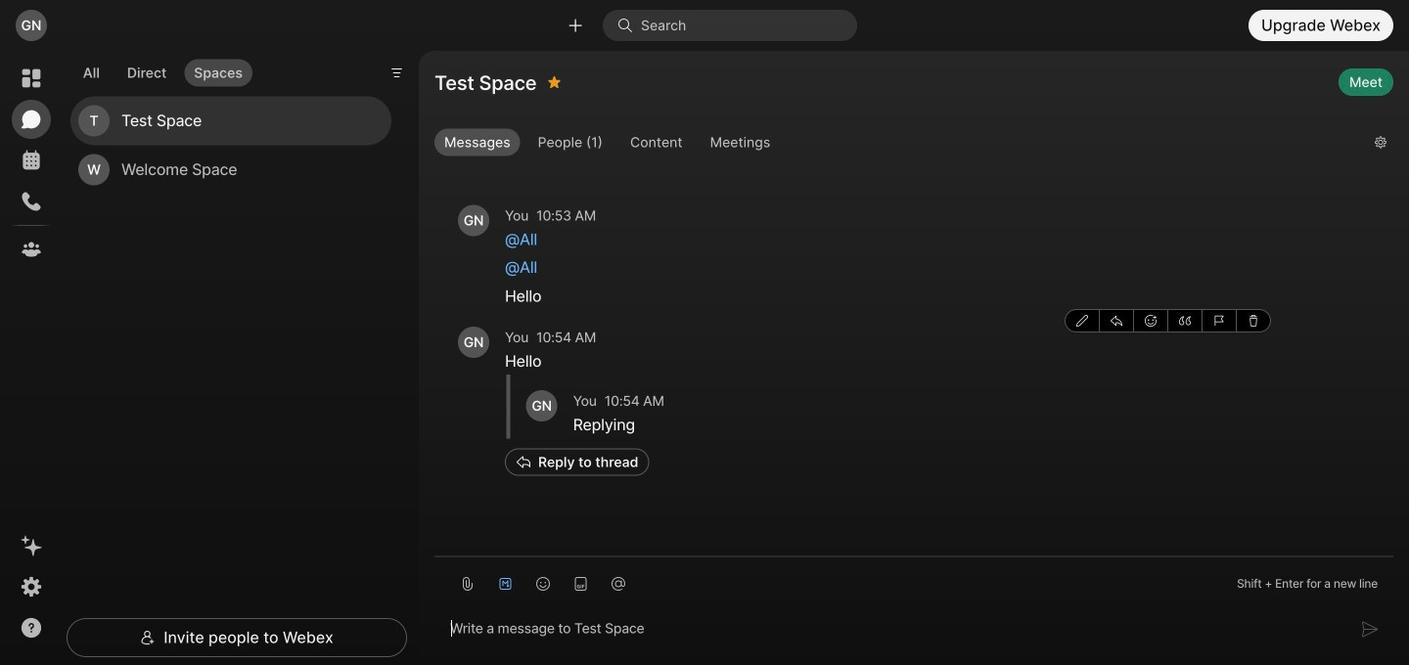 Task type: locate. For each thing, give the bounding box(es) containing it.
webex tab list
[[12, 59, 51, 269]]

test space list item
[[70, 96, 391, 145]]

group
[[434, 129, 1359, 160], [1065, 309, 1271, 332]]

navigation
[[0, 51, 63, 665]]

reply to thread image
[[1111, 315, 1122, 327]]

flag for follow-up image
[[1213, 315, 1225, 327]]

messages list
[[434, 150, 1393, 517]]

welcome space list item
[[70, 145, 391, 194]]

tab list
[[68, 47, 257, 92]]

1 vertical spatial group
[[1065, 309, 1271, 332]]

quote message image
[[1179, 315, 1191, 327]]

delete message image
[[1248, 315, 1259, 327]]



Task type: describe. For each thing, give the bounding box(es) containing it.
0 vertical spatial group
[[434, 129, 1359, 160]]

add reaction image
[[1145, 315, 1157, 327]]

message composer toolbar element
[[434, 557, 1393, 603]]

edit message image
[[1076, 315, 1088, 327]]

group inside messages list
[[1065, 309, 1271, 332]]



Task type: vqa. For each thing, say whether or not it's contained in the screenshot.
Fred's House list item
no



